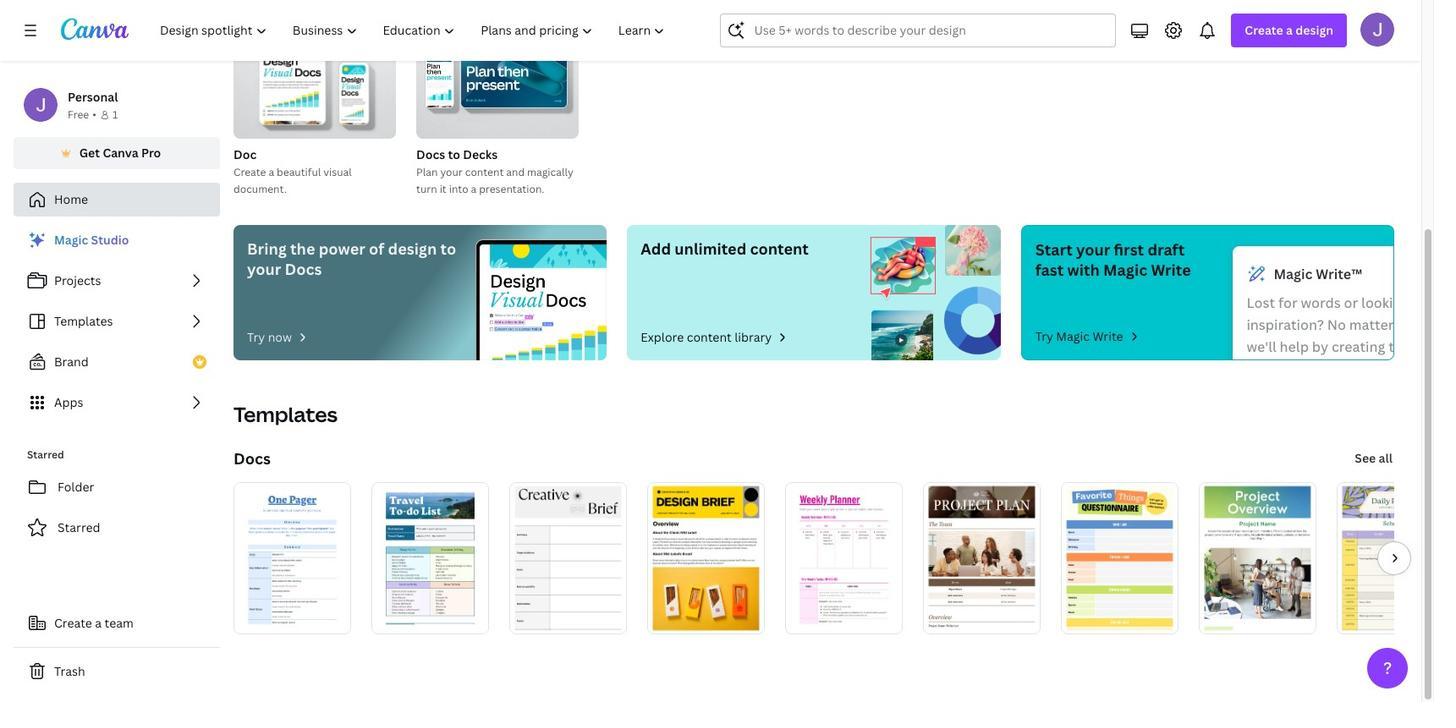Task type: locate. For each thing, give the bounding box(es) containing it.
1 horizontal spatial create
[[234, 165, 266, 179]]

lost for words or looking for 
[[1247, 294, 1435, 488]]

create
[[1245, 22, 1284, 38], [234, 165, 266, 179], [54, 615, 92, 631]]

docs inside docs to decks plan your content and magically turn it into a presentation.
[[416, 146, 445, 163]]

0 vertical spatial write
[[1151, 260, 1192, 280]]

1 vertical spatial content
[[750, 239, 809, 259]]

magic down the with on the right top
[[1057, 328, 1090, 345]]

1 vertical spatial design
[[388, 239, 437, 259]]

0 vertical spatial create
[[1245, 22, 1284, 38]]

2 vertical spatial docs
[[234, 449, 271, 469]]

1 horizontal spatial for
[[1413, 294, 1432, 312]]

write
[[1151, 260, 1192, 280], [1093, 328, 1124, 345]]

projects
[[54, 273, 101, 289]]

content left library
[[687, 329, 732, 345]]

for
[[1279, 294, 1298, 312], [1413, 294, 1432, 312]]

studio
[[91, 232, 129, 248]]

None search field
[[721, 14, 1117, 47]]

starred button
[[14, 511, 220, 545]]

2 horizontal spatial your
[[1077, 240, 1111, 260]]

starred down folder on the left of the page
[[58, 520, 100, 536]]

templates
[[54, 313, 113, 329], [234, 400, 338, 428]]

of
[[369, 239, 385, 259]]

your inside docs to decks plan your content and magically turn it into a presentation.
[[440, 165, 463, 179]]

canva
[[103, 145, 139, 161]]

1
[[112, 107, 118, 122]]

0 vertical spatial docs
[[416, 146, 445, 163]]

personal
[[68, 89, 118, 105]]

to down it
[[441, 239, 456, 259]]

document.
[[234, 182, 287, 196]]

to
[[448, 146, 460, 163], [441, 239, 456, 259]]

explore
[[641, 329, 684, 345]]

the
[[290, 239, 315, 259]]

magic up words
[[1274, 265, 1313, 284]]

0 horizontal spatial design
[[388, 239, 437, 259]]

magic inside start your first draft fast with magic write
[[1104, 260, 1148, 280]]

magic
[[54, 232, 88, 248], [1104, 260, 1148, 280], [1274, 265, 1313, 284], [1057, 328, 1090, 345]]

write right first
[[1151, 260, 1192, 280]]

all
[[1379, 450, 1393, 466]]

first
[[1114, 240, 1145, 260]]

templates down projects
[[54, 313, 113, 329]]

see all link
[[1354, 442, 1395, 476]]

0 horizontal spatial docs
[[234, 449, 271, 469]]

to inside docs to decks plan your content and magically turn it into a presentation.
[[448, 146, 460, 163]]

for right looking
[[1413, 294, 1432, 312]]

create inside doc create a beautiful visual document.
[[234, 165, 266, 179]]

1 horizontal spatial docs
[[285, 259, 322, 279]]

0 horizontal spatial try
[[247, 329, 265, 345]]

docs inside bring the power of design to your docs
[[285, 259, 322, 279]]

group
[[234, 17, 396, 139]]

plan
[[416, 165, 438, 179]]

try for bring the power of design to your docs
[[247, 329, 265, 345]]

0 horizontal spatial content
[[465, 165, 504, 179]]

0 vertical spatial to
[[448, 146, 460, 163]]

1 vertical spatial write
[[1093, 328, 1124, 345]]

create inside button
[[54, 615, 92, 631]]

0 vertical spatial content
[[465, 165, 504, 179]]

power
[[319, 239, 366, 259]]

magic write™
[[1274, 265, 1363, 284]]

to left the 'decks'
[[448, 146, 460, 163]]

brand link
[[14, 345, 220, 379]]

docs
[[416, 146, 445, 163], [285, 259, 322, 279], [234, 449, 271, 469]]

a inside create a team button
[[95, 615, 102, 631]]

create a team
[[54, 615, 134, 631]]

home
[[54, 191, 88, 207]]

list
[[14, 223, 220, 420]]

a inside docs to decks plan your content and magically turn it into a presentation.
[[471, 182, 477, 196]]

trash
[[54, 664, 85, 680]]

try
[[1036, 328, 1054, 345], [247, 329, 265, 345]]

content
[[465, 165, 504, 179], [750, 239, 809, 259], [687, 329, 732, 345]]

content right unlimited
[[750, 239, 809, 259]]

lost
[[1247, 294, 1276, 312]]

1 vertical spatial docs
[[285, 259, 322, 279]]

2 vertical spatial create
[[54, 615, 92, 631]]

0 horizontal spatial write
[[1093, 328, 1124, 345]]

1 horizontal spatial try
[[1036, 328, 1054, 345]]

1 vertical spatial create
[[234, 165, 266, 179]]

1 vertical spatial to
[[441, 239, 456, 259]]

doc
[[234, 146, 257, 163]]

your
[[440, 165, 463, 179], [1077, 240, 1111, 260], [247, 259, 281, 279]]

your left first
[[1077, 240, 1111, 260]]

1 horizontal spatial write
[[1151, 260, 1192, 280]]

library
[[735, 329, 772, 345]]

0 horizontal spatial for
[[1279, 294, 1298, 312]]

design
[[1296, 22, 1334, 38], [388, 239, 437, 259]]

0 horizontal spatial create
[[54, 615, 92, 631]]

write™
[[1316, 265, 1363, 284]]

design inside dropdown button
[[1296, 22, 1334, 38]]

bring the power of design to your docs
[[247, 239, 456, 279]]

content down the 'decks'
[[465, 165, 504, 179]]

1 horizontal spatial design
[[1296, 22, 1334, 38]]

docs for docs
[[234, 449, 271, 469]]

content inside docs to decks plan your content and magically turn it into a presentation.
[[465, 165, 504, 179]]

try left now
[[247, 329, 265, 345]]

write down the with on the right top
[[1093, 328, 1124, 345]]

1 vertical spatial starred
[[58, 520, 100, 536]]

0 vertical spatial templates
[[54, 313, 113, 329]]

2 horizontal spatial create
[[1245, 22, 1284, 38]]

design right of
[[388, 239, 437, 259]]

1 horizontal spatial content
[[687, 329, 732, 345]]

your left the
[[247, 259, 281, 279]]

your up into
[[440, 165, 463, 179]]

0 horizontal spatial templates
[[54, 313, 113, 329]]

a
[[1287, 22, 1293, 38], [269, 165, 274, 179], [471, 182, 477, 196], [95, 615, 102, 631]]

to inside bring the power of design to your docs
[[441, 239, 456, 259]]

magic right the with on the right top
[[1104, 260, 1148, 280]]

start your first draft fast with magic write
[[1036, 240, 1192, 280]]

magic left studio
[[54, 232, 88, 248]]

templates inside 'link'
[[54, 313, 113, 329]]

0 vertical spatial design
[[1296, 22, 1334, 38]]

folder
[[58, 479, 94, 495]]

now
[[268, 329, 292, 345]]

0 horizontal spatial your
[[247, 259, 281, 279]]

design inside bring the power of design to your docs
[[388, 239, 437, 259]]

for right 'lost'
[[1279, 294, 1298, 312]]

words
[[1301, 294, 1341, 312]]

try down fast
[[1036, 328, 1054, 345]]

1 horizontal spatial your
[[440, 165, 463, 179]]

get canva pro button
[[14, 137, 220, 169]]

design left jacob simon image at the right top of page
[[1296, 22, 1334, 38]]

add
[[641, 239, 671, 259]]

templates up docs link at left
[[234, 400, 338, 428]]

starred inside button
[[58, 520, 100, 536]]

free •
[[68, 107, 96, 122]]

starred
[[27, 448, 64, 462], [58, 520, 100, 536]]

free
[[68, 107, 89, 122]]

team
[[105, 615, 134, 631]]

try magic write
[[1036, 328, 1124, 345]]

starred up folder on the left of the page
[[27, 448, 64, 462]]

jacob simon image
[[1361, 13, 1395, 47]]

1 horizontal spatial templates
[[234, 400, 338, 428]]

apps
[[54, 394, 83, 411]]

•
[[92, 107, 96, 122]]

docs to decks group
[[416, 17, 579, 198]]

magic studio
[[54, 232, 129, 248]]

2 horizontal spatial docs
[[416, 146, 445, 163]]

create inside dropdown button
[[1245, 22, 1284, 38]]

with
[[1068, 260, 1100, 280]]



Task type: vqa. For each thing, say whether or not it's contained in the screenshot.
top DOCS
yes



Task type: describe. For each thing, give the bounding box(es) containing it.
create a design button
[[1232, 14, 1348, 47]]

projects link
[[14, 264, 220, 298]]

your inside bring the power of design to your docs
[[247, 259, 281, 279]]

explore content library
[[641, 329, 772, 345]]

templates link
[[14, 305, 220, 339]]

docs for docs to decks plan your content and magically turn it into a presentation.
[[416, 146, 445, 163]]

new
[[428, 24, 450, 36]]

magically
[[527, 165, 574, 179]]

1 for from the left
[[1279, 294, 1298, 312]]

2 horizontal spatial content
[[750, 239, 809, 259]]

see all
[[1355, 450, 1393, 466]]

pro
[[141, 145, 161, 161]]

or
[[1345, 294, 1359, 312]]

doc create a beautiful visual document.
[[234, 146, 352, 196]]

docs to decks plan your content and magically turn it into a presentation.
[[416, 146, 574, 196]]

write inside start your first draft fast with magic write
[[1151, 260, 1192, 280]]

and
[[506, 165, 525, 179]]

get
[[79, 145, 100, 161]]

a inside 'create a design' dropdown button
[[1287, 22, 1293, 38]]

into
[[449, 182, 469, 196]]

bring
[[247, 239, 287, 259]]

home link
[[14, 183, 220, 217]]

create for create a design
[[1245, 22, 1284, 38]]

it
[[440, 182, 447, 196]]

trash link
[[14, 655, 220, 689]]

docs link
[[234, 449, 271, 469]]

presentation.
[[479, 182, 545, 196]]

visual
[[323, 165, 352, 179]]

doc group
[[234, 17, 396, 198]]

brand
[[54, 354, 89, 370]]

beautiful
[[277, 165, 321, 179]]

2 vertical spatial content
[[687, 329, 732, 345]]

folder link
[[14, 471, 220, 504]]

2 for from the left
[[1413, 294, 1432, 312]]

decks
[[463, 146, 498, 163]]

folder button
[[14, 471, 220, 504]]

fast
[[1036, 260, 1064, 280]]

start
[[1036, 240, 1073, 260]]

starred link
[[14, 511, 220, 545]]

try for start your first draft fast with magic write
[[1036, 328, 1054, 345]]

create a design
[[1245, 22, 1334, 38]]

try now
[[247, 329, 292, 345]]

1 vertical spatial templates
[[234, 400, 338, 428]]

unlimited
[[675, 239, 747, 259]]

0 vertical spatial starred
[[27, 448, 64, 462]]

your inside start your first draft fast with magic write
[[1077, 240, 1111, 260]]

Search search field
[[755, 14, 1083, 47]]

a inside doc create a beautiful visual document.
[[269, 165, 274, 179]]

turn
[[416, 182, 437, 196]]

draft
[[1148, 240, 1185, 260]]

get canva pro
[[79, 145, 161, 161]]

magic inside magic studio link
[[54, 232, 88, 248]]

create for create a team
[[54, 615, 92, 631]]

add unlimited content
[[641, 239, 809, 259]]

apps link
[[14, 386, 220, 420]]

magic studio link
[[14, 223, 220, 257]]

top level navigation element
[[149, 14, 680, 47]]

looking
[[1362, 294, 1410, 312]]

see
[[1355, 450, 1376, 466]]

list containing magic studio
[[14, 223, 220, 420]]

create a team button
[[14, 607, 220, 641]]



